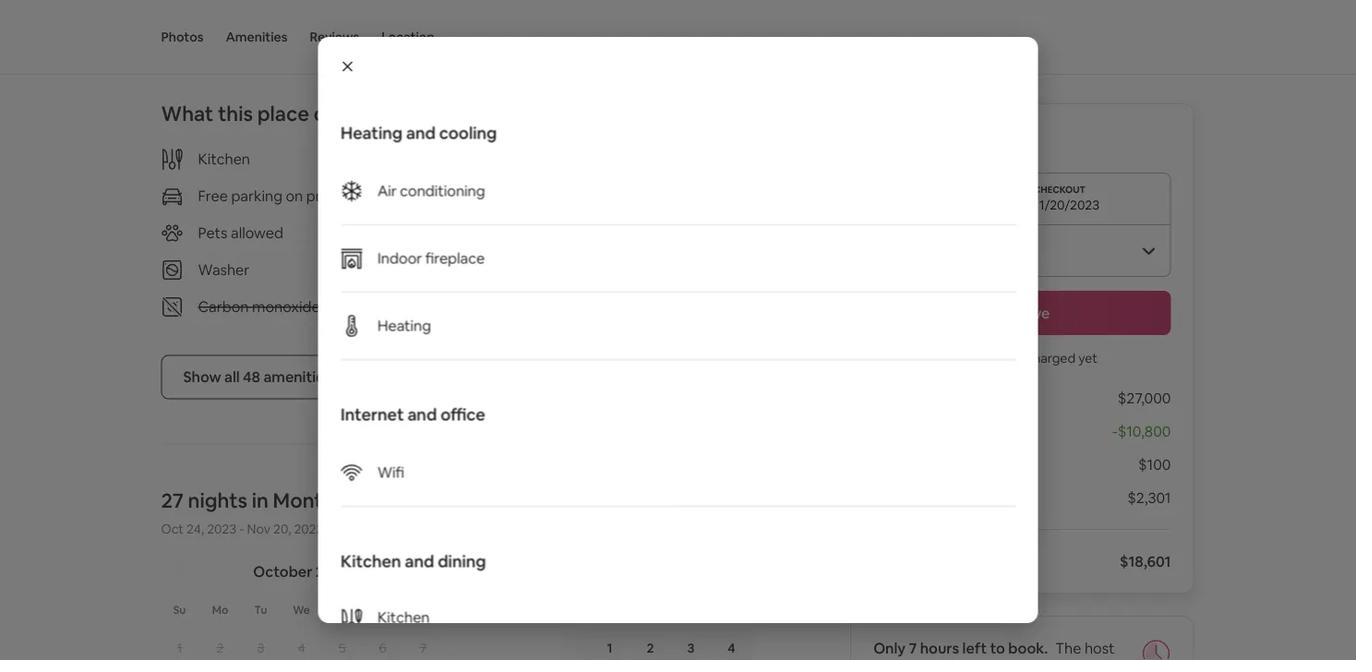 Task type: vqa. For each thing, say whether or not it's contained in the screenshot.
yet
yes



Task type: describe. For each thing, give the bounding box(es) containing it.
amenities
[[226, 29, 288, 45]]

cooling
[[439, 122, 497, 144]]

$27,000
[[1118, 388, 1171, 407]]

alarm
[[323, 297, 361, 316]]

air conditioning
[[377, 181, 485, 200]]

pets
[[198, 223, 228, 242]]

2 for 2nd 2 button from the right
[[217, 639, 224, 656]]

left
[[963, 638, 987, 657]]

and for cooling
[[406, 122, 435, 144]]

2023 inside calendar application
[[316, 562, 350, 581]]

$10,800
[[1118, 421, 1171, 440]]

24,
[[187, 520, 204, 537]]

on
[[286, 187, 303, 205]]

- inside 27 nights in montevideo oct 24, 2023 - nov 20, 2023
[[239, 520, 244, 537]]

heating for heating
[[377, 316, 431, 335]]

1 4 from the left
[[298, 639, 305, 656]]

the
[[1056, 638, 1082, 657]]

$18,601
[[1120, 552, 1171, 571]]

3 for 1st 3 button from the right
[[687, 639, 695, 656]]

offers
[[314, 101, 370, 127]]

be
[[1008, 350, 1023, 367]]

wifi
[[377, 463, 404, 482]]

20,
[[273, 520, 291, 537]]

pets allowed
[[198, 223, 283, 242]]

all
[[224, 367, 240, 386]]

free
[[198, 187, 228, 205]]

what this place offers
[[161, 101, 370, 127]]

monoxide
[[252, 297, 320, 316]]

airbnb service fee button
[[874, 488, 997, 507]]

reserve
[[995, 303, 1050, 322]]

photos button
[[161, 0, 204, 74]]

1 vertical spatial kitchen
[[340, 550, 401, 572]]

reserve button
[[874, 291, 1171, 335]]

photos
[[161, 29, 204, 45]]

oct
[[161, 520, 184, 537]]

you won't be charged yet
[[947, 350, 1098, 367]]

internet
[[340, 403, 404, 425]]

2 for first 2 button from the right
[[647, 639, 654, 656]]

48
[[243, 367, 260, 386]]

montevideo
[[273, 487, 387, 514]]

show
[[183, 367, 221, 386]]

1 1 from the left
[[177, 639, 182, 656]]

airbnb
[[874, 488, 920, 507]]

2 1 from the left
[[607, 639, 613, 656]]

1 4 button from the left
[[281, 628, 322, 660]]

hours
[[920, 638, 959, 657]]

2023 right '20,'
[[294, 520, 324, 537]]

host
[[1085, 638, 1115, 657]]

reviews button
[[310, 0, 359, 74]]

won't
[[972, 350, 1005, 367]]

heating and cooling
[[340, 122, 497, 144]]

tv
[[507, 223, 526, 242]]

reviews
[[310, 29, 359, 45]]

location
[[382, 29, 435, 45]]

show all 48 amenities
[[183, 367, 332, 386]]

fr
[[378, 602, 388, 617]]

nov
[[247, 520, 271, 537]]

2 vertical spatial kitchen
[[377, 608, 429, 627]]

2023 right the 24,
[[207, 520, 237, 537]]

air
[[377, 181, 396, 200]]

parking
[[231, 187, 283, 205]]

office
[[440, 403, 485, 425]]

indoor
[[377, 249, 422, 268]]

5
[[339, 639, 346, 656]]

what
[[161, 101, 214, 127]]

place
[[257, 101, 309, 127]]

1 2 button from the left
[[200, 628, 241, 660]]

1 1 button from the left
[[159, 628, 200, 660]]

allowed
[[231, 223, 283, 242]]

bookings
[[1004, 657, 1066, 660]]

amenities
[[264, 367, 332, 386]]

location button
[[382, 0, 435, 74]]

accepting
[[932, 657, 1001, 660]]

free parking on premises
[[198, 187, 368, 205]]

1 horizontal spatial 7
[[909, 638, 917, 657]]

washer
[[198, 260, 250, 279]]

book.
[[1009, 638, 1048, 657]]

service
[[923, 488, 971, 507]]

yet
[[1079, 350, 1098, 367]]

premises
[[306, 187, 368, 205]]

charged
[[1026, 350, 1076, 367]]

$100
[[1138, 455, 1171, 474]]



Task type: locate. For each thing, give the bounding box(es) containing it.
2 button
[[200, 628, 241, 660], [630, 628, 671, 660]]

1 horizontal spatial 3
[[687, 639, 695, 656]]

will
[[874, 657, 895, 660]]

1 horizontal spatial -
[[1112, 421, 1118, 440]]

conditioning
[[400, 181, 485, 200]]

1 horizontal spatial 4 button
[[711, 628, 752, 660]]

2 2 button from the left
[[630, 628, 671, 660]]

2 4 button from the left
[[711, 628, 752, 660]]

2 3 button from the left
[[671, 628, 711, 660]]

sa
[[417, 602, 430, 617]]

mo
[[212, 602, 228, 617]]

2 4 from the left
[[728, 639, 736, 656]]

th
[[335, 602, 349, 617]]

7 down sa
[[420, 639, 427, 656]]

3 for 1st 3 button from the left
[[257, 639, 264, 656]]

1 3 button from the left
[[241, 628, 281, 660]]

2 vertical spatial and
[[404, 550, 434, 572]]

for
[[1070, 657, 1089, 660]]

heating right alarm
[[377, 316, 431, 335]]

0 horizontal spatial 7
[[420, 639, 427, 656]]

0 horizontal spatial 3 button
[[241, 628, 281, 660]]

october
[[253, 562, 312, 581]]

2023
[[207, 520, 237, 537], [294, 520, 324, 537], [316, 562, 350, 581]]

4 button
[[281, 628, 322, 660], [711, 628, 752, 660]]

kitchen up 7 button
[[377, 608, 429, 627]]

indoor fireplace
[[377, 249, 484, 268]]

airbnb service fee
[[874, 488, 997, 507]]

and left dining
[[404, 550, 434, 572]]

you
[[947, 350, 969, 367]]

and for dining
[[404, 550, 434, 572]]

0 horizontal spatial 4 button
[[281, 628, 322, 660]]

we
[[293, 602, 310, 617]]

0 horizontal spatial 1 button
[[159, 628, 200, 660]]

1 vertical spatial heating
[[377, 316, 431, 335]]

0 vertical spatial and
[[406, 122, 435, 144]]

1 horizontal spatial 2
[[647, 639, 654, 656]]

2023 up th
[[316, 562, 350, 581]]

carbon
[[198, 297, 249, 316]]

2 1 button from the left
[[590, 628, 630, 660]]

7
[[909, 638, 917, 657], [420, 639, 427, 656]]

internet and office
[[340, 403, 485, 425]]

heating
[[340, 122, 402, 144], [377, 316, 431, 335]]

1
[[177, 639, 182, 656], [607, 639, 613, 656]]

27
[[161, 487, 184, 514]]

heating for heating and cooling
[[340, 122, 402, 144]]

0 vertical spatial kitchen
[[198, 150, 250, 169]]

this
[[218, 101, 253, 127]]

kitchen up free
[[198, 150, 250, 169]]

su
[[173, 602, 186, 617]]

0 vertical spatial heating
[[340, 122, 402, 144]]

0 horizontal spatial 4
[[298, 639, 305, 656]]

11/20/2023 button
[[874, 173, 1171, 224]]

amenities button
[[226, 0, 288, 74]]

0 vertical spatial -
[[1112, 421, 1118, 440]]

and for office
[[407, 403, 437, 425]]

7 right only at right bottom
[[909, 638, 917, 657]]

-
[[1112, 421, 1118, 440], [239, 520, 244, 537]]

0 horizontal spatial 2 button
[[200, 628, 241, 660]]

to
[[990, 638, 1005, 657]]

1 3 from the left
[[257, 639, 264, 656]]

and left "cooling"
[[406, 122, 435, 144]]

october 2023
[[253, 562, 350, 581]]

carbon monoxide alarm
[[198, 297, 361, 316]]

11/20/2023
[[1034, 197, 1100, 213]]

1 button
[[159, 628, 200, 660], [590, 628, 630, 660]]

1 vertical spatial -
[[239, 520, 244, 537]]

0 horizontal spatial 3
[[257, 639, 264, 656]]

in
[[252, 487, 269, 514]]

1 horizontal spatial 3 button
[[671, 628, 711, 660]]

6 button
[[362, 628, 403, 660]]

tu
[[254, 602, 267, 617]]

0 horizontal spatial 2
[[217, 639, 224, 656]]

2
[[217, 639, 224, 656], [647, 639, 654, 656]]

2 2 from the left
[[647, 639, 654, 656]]

1 vertical spatial and
[[407, 403, 437, 425]]

1 horizontal spatial 2 button
[[630, 628, 671, 660]]

27 nights in montevideo oct 24, 2023 - nov 20, 2023
[[161, 487, 387, 537]]

1 horizontal spatial 1
[[607, 639, 613, 656]]

the host will stop accepting bookings for you
[[874, 638, 1123, 660]]

0 horizontal spatial -
[[239, 520, 244, 537]]

kitchen and dining
[[340, 550, 486, 572]]

calendar application
[[139, 542, 1356, 660]]

$2,301
[[1128, 488, 1171, 507]]

1 horizontal spatial 4
[[728, 639, 736, 656]]

heating up air
[[340, 122, 402, 144]]

stop
[[898, 657, 929, 660]]

fireplace
[[425, 249, 484, 268]]

kitchen
[[198, 150, 250, 169], [340, 550, 401, 572], [377, 608, 429, 627]]

only 7 hours left to book.
[[874, 638, 1048, 657]]

show all 48 amenities button
[[161, 355, 354, 399]]

5 button
[[322, 628, 362, 660]]

1 horizontal spatial 1 button
[[590, 628, 630, 660]]

only
[[874, 638, 906, 657]]

3 button
[[241, 628, 281, 660], [671, 628, 711, 660]]

kitchen up fr
[[340, 550, 401, 572]]

-$10,800
[[1112, 421, 1171, 440]]

7 inside button
[[420, 639, 427, 656]]

7 button
[[403, 628, 444, 660]]

what this place offers dialog
[[318, 37, 1038, 660]]

nights
[[188, 487, 248, 514]]

dining
[[437, 550, 486, 572]]

1 2 from the left
[[217, 639, 224, 656]]

and left office
[[407, 403, 437, 425]]

fee
[[975, 488, 997, 507]]

0 horizontal spatial 1
[[177, 639, 182, 656]]

2 3 from the left
[[687, 639, 695, 656]]



